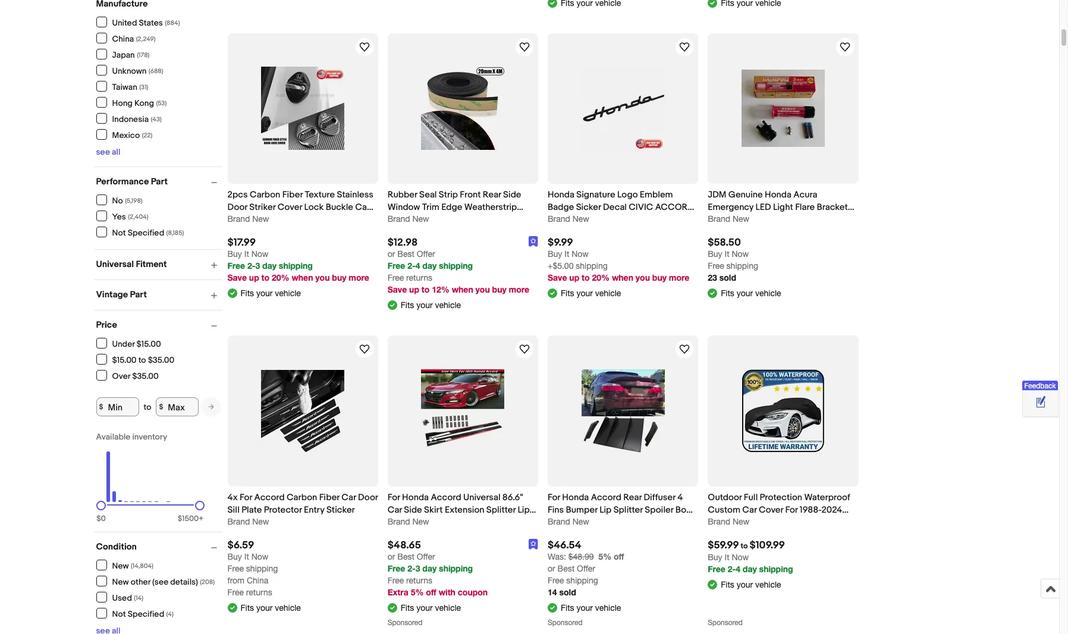 Task type: describe. For each thing, give the bounding box(es) containing it.
diffuser
[[644, 492, 676, 503]]

save inside $9.99 buy it now +$5.00 shipping save up to 20% when you buy more
[[548, 273, 567, 283]]

fits your vehicle down with
[[401, 603, 461, 613]]

honda signature logo emblem badge sicker decal civic accord fit jdm new black image
[[582, 67, 665, 150]]

accord for $48.65
[[431, 492, 461, 503]]

watch for honda accord rear diffuser 4  fins bumper lip splitter spoiler body kit image
[[678, 342, 692, 357]]

hong kong (53)
[[112, 98, 167, 108]]

rear inside "rubber seal strip front rear side window trim edge weatherstrip guard for honda"
[[483, 189, 501, 200]]

yes (2,404)
[[112, 211, 149, 222]]

vintage part button
[[96, 289, 222, 300]]

0 horizontal spatial japan
[[112, 50, 135, 60]]

best for $48.65
[[398, 552, 415, 562]]

fins
[[548, 504, 564, 516]]

buy inside or best offer free 2-4 day shipping free returns save up to 12% when you buy more
[[492, 284, 507, 295]]

custom
[[708, 504, 741, 516]]

cap
[[355, 202, 373, 213]]

up inside "$17.99 buy it now free 2-3 day shipping save up to 20% when you buy more"
[[249, 273, 259, 283]]

car for $48.65
[[388, 504, 402, 516]]

carbon inside 4x for accord carbon fiber car door sill plate protector entry sticker brand new
[[287, 492, 317, 503]]

brand for $17.99
[[228, 214, 250, 224]]

up inside or best offer free 2-4 day shipping free returns save up to 12% when you buy more
[[409, 284, 419, 295]]

fits your vehicle down +$5.00
[[561, 289, 621, 298]]

honda signature logo emblem badge sicker decal civic accord fit jdm new black heading
[[548, 189, 694, 225]]

for honda accord universal  86.6" car side skirt extension splitter lip body kit heading
[[388, 492, 536, 528]]

sicker
[[576, 202, 601, 213]]

accord inside honda signature logo emblem badge sicker decal civic accord fit jdm new black
[[655, 202, 694, 213]]

for honda accord universal  86.6" car side skirt extension splitter lip body kit image
[[421, 369, 505, 453]]

fits your vehicle down "$17.99 buy it now free 2-3 day shipping save up to 20% when you buy more"
[[241, 289, 301, 298]]

for inside for honda accord rear diffuser 4 fins bumper lip splitter spoiler body kit
[[548, 492, 560, 503]]

shipping inside $9.99 buy it now +$5.00 shipping save up to 20% when you buy more
[[576, 261, 608, 271]]

your down $46.54 was: $48.99 5% off or best offer free shipping 14 sold
[[577, 603, 593, 613]]

$9.99
[[548, 237, 573, 249]]

$ up condition
[[97, 514, 101, 524]]

it inside $59.99 to $109.99 buy it now free 2-4 day shipping
[[725, 553, 730, 562]]

your down $9.99 buy it now +$5.00 shipping save up to 20% when you buy more in the right top of the page
[[577, 289, 593, 298]]

watch 2pcs carbon fiber texture stainless door striker cover lock buckle cap for honda image
[[357, 40, 372, 54]]

(208)
[[200, 578, 215, 586]]

used (14)
[[112, 593, 143, 603]]

your down "$17.99 buy it now free 2-3 day shipping save up to 20% when you buy more"
[[256, 289, 273, 298]]

sold inside $46.54 was: $48.99 5% off or best offer free shipping 14 sold
[[559, 587, 576, 597]]

vehicle down $9.99 buy it now +$5.00 shipping save up to 20% when you buy more in the right top of the page
[[595, 289, 621, 298]]

window
[[388, 202, 420, 213]]

$59.99
[[708, 539, 739, 551]]

rare
[[726, 214, 745, 225]]

car inside 4x for accord carbon fiber car door sill plate protector entry sticker brand new
[[342, 492, 356, 503]]

over
[[112, 371, 130, 381]]

rubber seal strip front rear side window trim edge weatherstrip guard for honda image
[[421, 67, 505, 150]]

$46.54 was: $48.99 5% off or best offer free shipping 14 sold
[[548, 539, 624, 597]]

save inside "$17.99 buy it now free 2-3 day shipping save up to 20% when you buy more"
[[228, 273, 247, 283]]

1 vertical spatial $35.00
[[132, 371, 159, 381]]

buy for $17.99
[[228, 249, 242, 259]]

bracket
[[817, 202, 848, 213]]

striker
[[249, 202, 276, 213]]

price button
[[96, 319, 222, 331]]

with
[[439, 587, 456, 597]]

other
[[131, 577, 150, 587]]

your down $6.59 buy it now free shipping from china free returns
[[256, 603, 273, 613]]

brand for $59.99
[[708, 517, 731, 526]]

$48.65
[[388, 539, 421, 551]]

your down the $58.50 buy it now free shipping 23 sold
[[737, 289, 753, 298]]

lip inside the for honda accord universal  86.6" car side skirt extension splitter lip body kit
[[518, 504, 530, 516]]

indonesia
[[112, 114, 149, 124]]

vehicle down $6.59 buy it now free shipping from china free returns
[[275, 603, 301, 613]]

cover inside "2pcs carbon fiber texture stainless door striker cover lock buckle cap for honda"
[[278, 202, 302, 213]]

honda inside "2pcs carbon fiber texture stainless door striker cover lock buckle cap for honda"
[[242, 214, 269, 225]]

entry
[[304, 504, 325, 516]]

universal inside the for honda accord universal  86.6" car side skirt extension splitter lip body kit
[[463, 492, 501, 503]]

no
[[112, 195, 123, 206]]

inventory
[[132, 432, 167, 442]]

honda inside "rubber seal strip front rear side window trim edge weatherstrip guard for honda"
[[430, 214, 456, 225]]

yes
[[112, 211, 126, 222]]

unknown (688)
[[112, 66, 163, 76]]

side inside "rubber seal strip front rear side window trim edge weatherstrip guard for honda"
[[503, 189, 521, 200]]

save inside or best offer free 2-4 day shipping free returns save up to 12% when you buy more
[[388, 284, 407, 295]]

guard
[[388, 214, 413, 225]]

$15.00 to $35.00
[[112, 355, 174, 365]]

taiwan
[[112, 82, 137, 92]]

you inside $9.99 buy it now +$5.00 shipping save up to 20% when you buy more
[[636, 273, 650, 283]]

under
[[112, 339, 135, 349]]

to inside $59.99 to $109.99 buy it now free 2-4 day shipping
[[741, 541, 748, 551]]

fiber inside 4x for accord carbon fiber car door sill plate protector entry sticker brand new
[[319, 492, 340, 503]]

badge
[[548, 202, 574, 213]]

outdoor
[[708, 492, 742, 503]]

returns for $48.65
[[406, 576, 432, 585]]

mexico (22)
[[112, 130, 153, 140]]

(53)
[[156, 99, 167, 107]]

vehicle down "$17.99 buy it now free 2-3 day shipping save up to 20% when you buy more"
[[275, 289, 301, 298]]

front
[[460, 189, 481, 200]]

side inside the for honda accord universal  86.6" car side skirt extension splitter lip body kit
[[404, 504, 422, 516]]

china (2,249)
[[112, 34, 156, 44]]

vehicle down with
[[435, 603, 461, 613]]

for inside "2pcs carbon fiber texture stainless door striker cover lock buckle cap for honda"
[[228, 214, 240, 225]]

you inside or best offer free 2-4 day shipping free returns save up to 12% when you buy more
[[476, 284, 490, 295]]

stainless
[[337, 189, 374, 200]]

not for not specified (8,185)
[[112, 228, 126, 238]]

buy for $58.50
[[708, 249, 723, 259]]

sold inside the $58.50 buy it now free shipping 23 sold
[[720, 273, 736, 283]]

or best offer free 2-3 day shipping free returns extra 5% off with coupon
[[388, 552, 488, 597]]

splitter for $48.65
[[487, 504, 516, 516]]

4 inside $59.99 to $109.99 buy it now free 2-4 day shipping
[[736, 564, 741, 574]]

now inside $59.99 to $109.99 buy it now free 2-4 day shipping
[[732, 553, 749, 562]]

2- inside "$17.99 buy it now free 2-3 day shipping save up to 20% when you buy more"
[[247, 261, 255, 271]]

$58.50
[[708, 237, 741, 249]]

shipping inside or best offer free 2-4 day shipping free returns save up to 12% when you buy more
[[439, 261, 473, 271]]

$17.99 buy it now free 2-3 day shipping save up to 20% when you buy more
[[228, 237, 369, 283]]

23
[[708, 273, 717, 283]]

skirt
[[424, 504, 443, 516]]

body for $46.54
[[676, 504, 696, 516]]

rubber
[[388, 189, 417, 200]]

honda inside the for honda accord universal  86.6" car side skirt extension splitter lip body kit
[[402, 492, 429, 503]]

for inside "rubber seal strip front rear side window trim edge weatherstrip guard for honda"
[[415, 214, 428, 225]]

price
[[96, 319, 117, 331]]

sticker
[[327, 504, 355, 516]]

free inside "$17.99 buy it now free 2-3 day shipping save up to 20% when you buy more"
[[228, 261, 245, 271]]

performance part
[[96, 176, 168, 187]]

plate
[[242, 504, 262, 516]]

$ up condition dropdown button
[[178, 514, 182, 524]]

$58.50 buy it now free shipping 23 sold
[[708, 237, 759, 283]]

brand new for $59.99
[[708, 517, 750, 526]]

brand for $46.54
[[548, 517, 570, 526]]

accord inside outdoor full protection waterproof custom car cover for 1988-2024 honda accord
[[742, 517, 781, 528]]

jdm genuine honda acura emergency led light flare bracket set, rare japan import heading
[[708, 189, 855, 225]]

or inside $46.54 was: $48.99 5% off or best offer free shipping 14 sold
[[548, 564, 555, 573]]

feedback
[[1025, 382, 1056, 390]]

honda signature logo emblem badge sicker decal civic accord fit jdm new black link
[[548, 189, 699, 225]]

your down or best offer free 2-3 day shipping free returns extra 5% off with coupon
[[417, 603, 433, 613]]

texture
[[305, 189, 335, 200]]

more inside $9.99 buy it now +$5.00 shipping save up to 20% when you buy more
[[669, 273, 690, 283]]

buy for $9.99
[[548, 249, 562, 259]]

honda inside honda signature logo emblem badge sicker decal civic accord fit jdm new black
[[548, 189, 575, 200]]

to inside "$17.99 buy it now free 2-3 day shipping save up to 20% when you buy more"
[[261, 273, 270, 283]]

$ 0
[[97, 514, 106, 524]]

outdoor full protection waterproof custom car cover for 1988-2024 honda accord link
[[708, 491, 859, 528]]

12%
[[432, 284, 450, 295]]

5% inside or best offer free 2-3 day shipping free returns extra 5% off with coupon
[[411, 587, 424, 597]]

emergency
[[708, 202, 754, 213]]

brand for $9.99
[[548, 214, 570, 224]]

offer inside $46.54 was: $48.99 5% off or best offer free shipping 14 sold
[[577, 564, 595, 573]]

accord for $46.54
[[591, 492, 622, 503]]

$59.99 to $109.99 buy it now free 2-4 day shipping
[[708, 539, 793, 574]]

under $15.00
[[112, 339, 161, 349]]

free inside $46.54 was: $48.99 5% off or best offer free shipping 14 sold
[[548, 576, 564, 585]]

brand inside 4x for accord carbon fiber car door sill plate protector entry sticker brand new
[[228, 517, 250, 526]]

rear inside for honda accord rear diffuser 4 fins bumper lip splitter spoiler body kit
[[624, 492, 642, 503]]

japan (178)
[[112, 50, 150, 60]]

2024
[[822, 504, 843, 516]]

honda
[[708, 517, 740, 528]]

no (5,198)
[[112, 195, 143, 206]]

shipping inside $59.99 to $109.99 buy it now free 2-4 day shipping
[[759, 564, 793, 574]]

vehicle down 12%
[[435, 301, 461, 310]]

when inside $9.99 buy it now +$5.00 shipping save up to 20% when you buy more
[[612, 273, 634, 283]]

see all
[[96, 147, 120, 157]]

3 inside or best offer free 2-3 day shipping free returns extra 5% off with coupon
[[416, 563, 420, 573]]

flare
[[795, 202, 815, 213]]

offer for $48.65
[[417, 552, 435, 562]]

(8,185)
[[166, 229, 184, 236]]

for inside 4x for accord carbon fiber car door sill plate protector entry sticker brand new
[[240, 492, 252, 503]]

buckle
[[326, 202, 353, 213]]

fits your vehicle down $6.59 buy it now free shipping from china free returns
[[241, 603, 301, 613]]

$6.59
[[228, 539, 254, 551]]

lock
[[304, 202, 324, 213]]

2- inside $59.99 to $109.99 buy it now free 2-4 day shipping
[[728, 564, 736, 574]]

more inside "$17.99 buy it now free 2-3 day shipping save up to 20% when you buy more"
[[349, 273, 369, 283]]

fiber inside "2pcs carbon fiber texture stainless door striker cover lock buckle cap for honda"
[[282, 189, 303, 200]]

waterproof
[[805, 492, 850, 503]]

4 for 2-
[[416, 261, 420, 271]]

brand new for $17.99
[[228, 214, 269, 224]]

emblem
[[640, 189, 673, 200]]

outdoor full protection waterproof custom car cover for 1988-2024 honda accord image
[[742, 369, 825, 453]]

(14,804)
[[131, 562, 153, 570]]

available
[[96, 432, 130, 442]]

vehicle down $59.99 to $109.99 buy it now free 2-4 day shipping
[[756, 580, 781, 590]]

condition
[[96, 541, 137, 553]]

it inside $6.59 buy it now free shipping from china free returns
[[244, 552, 249, 562]]

rubber seal strip front rear side window trim edge weatherstrip guard for honda heading
[[388, 189, 524, 225]]

$ up available
[[99, 402, 103, 411]]

led
[[756, 202, 771, 213]]

$15.00 to $35.00 link
[[96, 354, 175, 365]]

your down $59.99 to $109.99 buy it now free 2-4 day shipping
[[737, 580, 753, 590]]

1 vertical spatial $15.00
[[112, 355, 137, 365]]

returns for $12.98
[[406, 273, 432, 283]]

details)
[[170, 577, 198, 587]]

your down 12%
[[417, 301, 433, 310]]

black
[[602, 214, 624, 225]]

0 vertical spatial $15.00
[[137, 339, 161, 349]]

indonesia (43)
[[112, 114, 162, 124]]

shipping inside the $58.50 buy it now free shipping 23 sold
[[727, 261, 759, 271]]

for honda accord rear diffuser 4  fins bumper lip splitter spoiler body kit image
[[582, 369, 665, 453]]

best inside $46.54 was: $48.99 5% off or best offer free shipping 14 sold
[[558, 564, 575, 573]]

part for vintage part
[[130, 289, 147, 300]]

day inside "$17.99 buy it now free 2-3 day shipping save up to 20% when you buy more"
[[262, 261, 277, 271]]

free inside $59.99 to $109.99 buy it now free 2-4 day shipping
[[708, 564, 726, 574]]

more inside or best offer free 2-4 day shipping free returns save up to 12% when you buy more
[[509, 284, 530, 295]]

graph of available inventory between $0 and $1500+ image
[[95, 432, 205, 525]]

door inside 4x for accord carbon fiber car door sill plate protector entry sticker brand new
[[358, 492, 378, 503]]

door inside "2pcs carbon fiber texture stainless door striker cover lock buckle cap for honda"
[[228, 202, 247, 213]]

to inside $9.99 buy it now +$5.00 shipping save up to 20% when you buy more
[[582, 273, 590, 283]]

acura
[[794, 189, 818, 200]]

none text field containing was:
[[548, 552, 594, 562]]

or for $48.65
[[388, 552, 395, 562]]

brand for $58.50
[[708, 214, 731, 224]]

when inside or best offer free 2-4 day shipping free returns save up to 12% when you buy more
[[452, 284, 473, 295]]

0 vertical spatial $35.00
[[148, 355, 174, 365]]

2- inside or best offer free 2-3 day shipping free returns extra 5% off with coupon
[[408, 563, 416, 573]]



Task type: locate. For each thing, give the bounding box(es) containing it.
brand for $12.98
[[388, 214, 410, 224]]

0 horizontal spatial jdm
[[561, 214, 580, 225]]

5% right the $48.99
[[599, 551, 612, 562]]

4 for diffuser
[[678, 492, 683, 503]]

1 horizontal spatial carbon
[[287, 492, 317, 503]]

part right performance
[[151, 176, 168, 187]]

(see
[[152, 577, 168, 587]]

or inside or best offer free 2-4 day shipping free returns save up to 12% when you buy more
[[388, 249, 395, 259]]

2 not from the top
[[112, 609, 126, 619]]

0 vertical spatial rear
[[483, 189, 501, 200]]

buy inside "$17.99 buy it now free 2-3 day shipping save up to 20% when you buy more"
[[332, 273, 347, 283]]

2 specified from the top
[[128, 609, 164, 619]]

best down the "was:"
[[558, 564, 575, 573]]

save left 12%
[[388, 284, 407, 295]]

2 horizontal spatial car
[[743, 504, 757, 516]]

coupon
[[458, 587, 488, 597]]

universal fitment button
[[96, 259, 222, 270]]

1 horizontal spatial you
[[476, 284, 490, 295]]

to
[[261, 273, 270, 283], [582, 273, 590, 283], [422, 284, 430, 295], [138, 355, 146, 365], [144, 402, 151, 412], [741, 541, 748, 551]]

set,
[[708, 214, 724, 225]]

4 inside or best offer free 2-4 day shipping free returns save up to 12% when you buy more
[[416, 261, 420, 271]]

2 splitter from the left
[[614, 504, 643, 516]]

shipping
[[279, 261, 313, 271], [439, 261, 473, 271], [576, 261, 608, 271], [727, 261, 759, 271], [439, 563, 473, 573], [246, 564, 278, 573], [759, 564, 793, 574], [567, 576, 598, 585]]

shipping up 12%
[[439, 261, 473, 271]]

0 horizontal spatial cover
[[278, 202, 302, 213]]

best down "$12.98"
[[398, 249, 415, 259]]

vintage
[[96, 289, 128, 300]]

2 accord from the left
[[431, 492, 461, 503]]

returns up 12%
[[406, 273, 432, 283]]

5% inside $46.54 was: $48.99 5% off or best offer free shipping 14 sold
[[599, 551, 612, 562]]

0 horizontal spatial lip
[[518, 504, 530, 516]]

brand new down window
[[388, 214, 429, 224]]

2pcs carbon fiber texture stainless door striker cover lock buckle cap for honda image
[[261, 67, 345, 150]]

accord inside the for honda accord universal  86.6" car side skirt extension splitter lip body kit
[[431, 492, 461, 503]]

2 vertical spatial best
[[558, 564, 575, 573]]

0 horizontal spatial china
[[112, 34, 134, 44]]

1 kit from the left
[[411, 517, 421, 528]]

or down $48.65
[[388, 552, 395, 562]]

0 horizontal spatial accord
[[254, 492, 285, 503]]

0 horizontal spatial body
[[388, 517, 409, 528]]

1 vertical spatial china
[[247, 576, 268, 585]]

1 horizontal spatial rear
[[624, 492, 642, 503]]

save
[[228, 273, 247, 283], [548, 273, 567, 283], [388, 284, 407, 295]]

new inside honda signature logo emblem badge sicker decal civic accord fit jdm new black
[[582, 214, 600, 225]]

shipping down $58.50
[[727, 261, 759, 271]]

it down $58.50
[[725, 249, 730, 259]]

0 horizontal spatial sold
[[559, 587, 576, 597]]

car up sticker
[[342, 492, 356, 503]]

1 horizontal spatial china
[[247, 576, 268, 585]]

0 vertical spatial best
[[398, 249, 415, 259]]

$6.59 buy it now free shipping from china free returns
[[228, 539, 278, 597]]

4x for accord carbon fiber car door sill plate protector entry sticker heading
[[228, 492, 378, 516]]

0 horizontal spatial part
[[130, 289, 147, 300]]

0 horizontal spatial universal
[[96, 259, 134, 270]]

jdm inside honda signature logo emblem badge sicker decal civic accord fit jdm new black
[[561, 214, 580, 225]]

1 horizontal spatial 5%
[[599, 551, 612, 562]]

2 vertical spatial 4
[[736, 564, 741, 574]]

unknown
[[112, 66, 147, 76]]

body up $48.65
[[388, 517, 409, 528]]

1 horizontal spatial lip
[[600, 504, 612, 516]]

day inside or best offer free 2-3 day shipping free returns extra 5% off with coupon
[[423, 563, 437, 573]]

splitter left 'spoiler'
[[614, 504, 643, 516]]

up down $17.99
[[249, 273, 259, 283]]

honda up bumper on the right of the page
[[562, 492, 589, 503]]

side
[[503, 189, 521, 200], [404, 504, 422, 516]]

0 horizontal spatial buy
[[332, 273, 347, 283]]

now
[[251, 249, 269, 259], [572, 249, 589, 259], [732, 249, 749, 259], [251, 552, 269, 562], [732, 553, 749, 562]]

1 not from the top
[[112, 228, 126, 238]]

it for $17.99
[[244, 249, 249, 259]]

brand new down badge
[[548, 214, 590, 224]]

hong
[[112, 98, 133, 108]]

car
[[342, 492, 356, 503], [388, 504, 402, 516], [743, 504, 757, 516]]

to inside or best offer free 2-4 day shipping free returns save up to 12% when you buy more
[[422, 284, 430, 295]]

1 horizontal spatial 20%
[[592, 273, 610, 283]]

carbon up entry
[[287, 492, 317, 503]]

0 vertical spatial cover
[[278, 202, 302, 213]]

sold right 23 on the top right of the page
[[720, 273, 736, 283]]

0 vertical spatial 3
[[255, 261, 260, 271]]

for right 4x
[[240, 492, 252, 503]]

under $15.00 link
[[96, 338, 162, 349]]

2 horizontal spatial save
[[548, 273, 567, 283]]

returns inside or best offer free 2-4 day shipping free returns save up to 12% when you buy more
[[406, 273, 432, 283]]

or
[[388, 249, 395, 259], [388, 552, 395, 562], [548, 564, 555, 573]]

fits your vehicle down $46.54 was: $48.99 5% off or best offer free shipping 14 sold
[[561, 603, 621, 613]]

body inside for honda accord rear diffuser 4 fins bumper lip splitter spoiler body kit
[[676, 504, 696, 516]]

kit for $48.65
[[411, 517, 421, 528]]

honda inside for honda accord rear diffuser 4 fins bumper lip splitter spoiler body kit
[[562, 492, 589, 503]]

jdm up emergency
[[708, 189, 727, 200]]

0 horizontal spatial rear
[[483, 189, 501, 200]]

buy inside $9.99 buy it now +$5.00 shipping save up to 20% when you buy more
[[653, 273, 667, 283]]

brand new down emergency
[[708, 214, 750, 224]]

0 vertical spatial accord
[[655, 202, 694, 213]]

2 horizontal spatial when
[[612, 273, 634, 283]]

when inside "$17.99 buy it now free 2-3 day shipping save up to 20% when you buy more"
[[292, 273, 313, 283]]

None text field
[[548, 552, 594, 562]]

see
[[96, 147, 110, 157]]

outdoor full protection waterproof custom car cover for 1988-2024 honda accord
[[708, 492, 850, 528]]

1 vertical spatial japan
[[747, 214, 771, 225]]

rear left diffuser
[[624, 492, 642, 503]]

brand new
[[228, 214, 269, 224], [388, 214, 429, 224], [548, 214, 590, 224], [708, 214, 750, 224], [388, 517, 429, 526], [548, 517, 590, 526], [708, 517, 750, 526]]

splitter inside for honda accord rear diffuser 4 fins bumper lip splitter spoiler body kit
[[614, 504, 643, 516]]

honda up light
[[765, 189, 792, 200]]

0 horizontal spatial 20%
[[272, 273, 289, 283]]

best for $12.98
[[398, 249, 415, 259]]

up left 12%
[[409, 284, 419, 295]]

lip down 86.6"
[[518, 504, 530, 516]]

2- down $17.99
[[247, 261, 255, 271]]

1 horizontal spatial up
[[409, 284, 419, 295]]

body
[[676, 504, 696, 516], [388, 517, 409, 528]]

now inside "$17.99 buy it now free 2-3 day shipping save up to 20% when you buy more"
[[251, 249, 269, 259]]

for up $17.99
[[228, 214, 240, 225]]

kit up $48.65
[[411, 517, 421, 528]]

fit
[[548, 214, 559, 225]]

brand new down the custom in the bottom right of the page
[[708, 517, 750, 526]]

it down $17.99
[[244, 249, 249, 259]]

1 vertical spatial part
[[130, 289, 147, 300]]

free inside the $58.50 buy it now free shipping 23 sold
[[708, 261, 724, 271]]

offer down "$12.98"
[[417, 249, 435, 259]]

now for $58.50
[[732, 249, 749, 259]]

0 vertical spatial side
[[503, 189, 521, 200]]

not down yes at the top
[[112, 228, 126, 238]]

0 vertical spatial carbon
[[250, 189, 280, 200]]

watch for honda accord universal  86.6" car side skirt extension splitter lip body kit image
[[518, 342, 532, 357]]

honda down striker on the left top of the page
[[242, 214, 269, 225]]

buy inside the $58.50 buy it now free shipping 23 sold
[[708, 249, 723, 259]]

(2,249)
[[136, 35, 156, 43]]

you inside "$17.99 buy it now free 2-3 day shipping save up to 20% when you buy more"
[[315, 273, 330, 283]]

buy inside $59.99 to $109.99 buy it now free 2-4 day shipping
[[708, 553, 723, 562]]

or down "$12.98"
[[388, 249, 395, 259]]

japan down led
[[747, 214, 771, 225]]

0 vertical spatial offer
[[417, 249, 435, 259]]

off inside $46.54 was: $48.99 5% off or best offer free shipping 14 sold
[[614, 551, 624, 562]]

2pcs carbon fiber texture stainless door striker cover lock buckle cap for honda link
[[228, 189, 378, 225]]

kit
[[411, 517, 421, 528], [548, 517, 559, 528]]

fits your vehicle down 12%
[[401, 301, 461, 310]]

splitter for $46.54
[[614, 504, 643, 516]]

1 horizontal spatial splitter
[[614, 504, 643, 516]]

1 horizontal spatial 4
[[678, 492, 683, 503]]

not specified (8,185)
[[112, 228, 184, 238]]

4 inside for honda accord rear diffuser 4 fins bumper lip splitter spoiler body kit
[[678, 492, 683, 503]]

0 vertical spatial 4
[[416, 261, 420, 271]]

14
[[548, 587, 557, 597]]

2 20% from the left
[[592, 273, 610, 283]]

china right from
[[247, 576, 268, 585]]

4x for accord carbon fiber car door sill plate protector entry sticker image
[[261, 370, 345, 452]]

specified for not specified (8,185)
[[128, 228, 164, 238]]

shipping down "2pcs carbon fiber texture stainless door striker cover lock buckle cap for honda"
[[279, 261, 313, 271]]

china
[[112, 34, 134, 44], [247, 576, 268, 585]]

0 vertical spatial fiber
[[282, 189, 303, 200]]

$12.98
[[388, 237, 418, 249]]

fiber left texture
[[282, 189, 303, 200]]

shipping inside "$17.99 buy it now free 2-3 day shipping save up to 20% when you buy more"
[[279, 261, 313, 271]]

fitment
[[136, 259, 167, 270]]

0
[[101, 514, 106, 524]]

watch honda signature logo emblem badge sicker decal civic accord fit jdm new black image
[[678, 40, 692, 54]]

shipping up with
[[439, 563, 473, 573]]

shipping down $109.99
[[759, 564, 793, 574]]

free
[[228, 261, 245, 271], [388, 261, 405, 271], [708, 261, 724, 271], [388, 273, 404, 283], [388, 563, 405, 573], [228, 564, 244, 573], [708, 564, 726, 574], [388, 576, 404, 585], [548, 576, 564, 585], [228, 588, 244, 597]]

1 horizontal spatial part
[[151, 176, 168, 187]]

0 horizontal spatial up
[[249, 273, 259, 283]]

now down $6.59
[[251, 552, 269, 562]]

1 specified from the top
[[128, 228, 164, 238]]

shipping inside $6.59 buy it now free shipping from china free returns
[[246, 564, 278, 573]]

1 horizontal spatial side
[[503, 189, 521, 200]]

now down $17.99
[[251, 249, 269, 259]]

for inside outdoor full protection waterproof custom car cover for 1988-2024 honda accord
[[786, 504, 798, 516]]

fits your vehicle down $59.99 to $109.99 buy it now free 2-4 day shipping
[[721, 580, 781, 590]]

china inside $6.59 buy it now free shipping from china free returns
[[247, 576, 268, 585]]

1 horizontal spatial cover
[[759, 504, 784, 516]]

accord inside for honda accord rear diffuser 4 fins bumper lip splitter spoiler body kit
[[591, 492, 622, 503]]

vintage part
[[96, 289, 147, 300]]

0 horizontal spatial carbon
[[250, 189, 280, 200]]

0 vertical spatial sold
[[720, 273, 736, 283]]

offer down the $48.99
[[577, 564, 595, 573]]

it for $58.50
[[725, 249, 730, 259]]

car for $59.99
[[743, 504, 757, 516]]

fits your vehicle
[[241, 289, 301, 298], [561, 289, 621, 298], [721, 289, 781, 298], [401, 301, 461, 310], [721, 580, 781, 590], [241, 603, 301, 613], [401, 603, 461, 613], [561, 603, 621, 613]]

import
[[773, 214, 801, 225]]

decal
[[603, 202, 627, 213]]

honda up badge
[[548, 189, 575, 200]]

watch rubber seal strip front rear side window trim edge weatherstrip guard for honda image
[[518, 40, 532, 54]]

1 vertical spatial cover
[[759, 504, 784, 516]]

2- inside or best offer free 2-4 day shipping free returns save up to 12% when you buy more
[[408, 261, 416, 271]]

$17.99
[[228, 237, 256, 249]]

vehicle down $46.54 was: $48.99 5% off or best offer free shipping 14 sold
[[595, 603, 621, 613]]

spoiler
[[645, 504, 674, 516]]

day inside $59.99 to $109.99 buy it now free 2-4 day shipping
[[743, 564, 757, 574]]

accord up bumper on the right of the page
[[591, 492, 622, 503]]

buy inside $9.99 buy it now +$5.00 shipping save up to 20% when you buy more
[[548, 249, 562, 259]]

brand new down fins
[[548, 517, 590, 526]]

2- down $48.65
[[408, 563, 416, 573]]

1 horizontal spatial jdm
[[708, 189, 727, 200]]

splitter inside the for honda accord universal  86.6" car side skirt extension splitter lip body kit
[[487, 504, 516, 516]]

1 accord from the left
[[254, 492, 285, 503]]

up inside $9.99 buy it now +$5.00 shipping save up to 20% when you buy more
[[570, 273, 580, 283]]

and text__icon image
[[548, 0, 557, 7], [708, 0, 718, 7], [228, 288, 237, 297], [548, 288, 557, 297], [708, 288, 718, 297], [388, 300, 397, 309], [708, 579, 718, 589], [228, 603, 237, 612], [388, 603, 397, 612], [548, 603, 557, 612]]

1 horizontal spatial save
[[388, 284, 407, 295]]

sold right 14
[[559, 587, 576, 597]]

2pcs
[[228, 189, 248, 200]]

1 vertical spatial best
[[398, 552, 415, 562]]

now for $9.99
[[572, 249, 589, 259]]

1 vertical spatial door
[[358, 492, 378, 503]]

2 horizontal spatial 4
[[736, 564, 741, 574]]

20% inside $9.99 buy it now +$5.00 shipping save up to 20% when you buy more
[[592, 273, 610, 283]]

2pcs carbon fiber texture stainless door striker cover lock buckle cap for honda
[[228, 189, 374, 225]]

offer inside or best offer free 2-4 day shipping free returns save up to 12% when you buy more
[[417, 249, 435, 259]]

accord inside 4x for accord carbon fiber car door sill plate protector entry sticker brand new
[[254, 492, 285, 503]]

buy inside "$17.99 buy it now free 2-3 day shipping save up to 20% when you buy more"
[[228, 249, 242, 259]]

japan
[[112, 50, 135, 60], [747, 214, 771, 225]]

specified down (14)
[[128, 609, 164, 619]]

united
[[112, 18, 137, 28]]

lip inside for honda accord rear diffuser 4 fins bumper lip splitter spoiler body kit
[[600, 504, 612, 516]]

kong
[[134, 98, 154, 108]]

0 horizontal spatial off
[[426, 587, 437, 597]]

brand new up $48.65
[[388, 517, 429, 526]]

3 accord from the left
[[591, 492, 622, 503]]

0 vertical spatial jdm
[[708, 189, 727, 200]]

up down +$5.00
[[570, 273, 580, 283]]

1 20% from the left
[[272, 273, 289, 283]]

full
[[744, 492, 758, 503]]

offer inside or best offer free 2-3 day shipping free returns extra 5% off with coupon
[[417, 552, 435, 562]]

protector
[[264, 504, 302, 516]]

1 vertical spatial returns
[[406, 576, 432, 585]]

protection
[[760, 492, 803, 503]]

2 vertical spatial returns
[[246, 588, 272, 597]]

specified down "(2,404)"
[[128, 228, 164, 238]]

brand new for $46.54
[[548, 517, 590, 526]]

new inside 4x for accord carbon fiber car door sill plate protector entry sticker brand new
[[252, 517, 269, 526]]

86.6"
[[503, 492, 523, 503]]

specified for not specified (4)
[[128, 609, 164, 619]]

it for $9.99
[[565, 249, 570, 259]]

returns up extra at the left bottom
[[406, 576, 432, 585]]

shipping right +$5.00
[[576, 261, 608, 271]]

it down $59.99 at the right bottom of the page
[[725, 553, 730, 562]]

0 horizontal spatial splitter
[[487, 504, 516, 516]]

buy down $58.50
[[708, 249, 723, 259]]

off inside or best offer free 2-3 day shipping free returns extra 5% off with coupon
[[426, 587, 437, 597]]

up
[[249, 273, 259, 283], [570, 273, 580, 283], [409, 284, 419, 295]]

20% inside "$17.99 buy it now free 2-3 day shipping save up to 20% when you buy more"
[[272, 273, 289, 283]]

2pcs carbon fiber texture stainless door striker cover lock buckle cap for honda heading
[[228, 189, 374, 225]]

watch 4x for accord carbon fiber car door sill plate protector entry sticker image
[[357, 342, 372, 357]]

kit for $46.54
[[548, 517, 559, 528]]

brand new for $9.99
[[548, 214, 590, 224]]

1 vertical spatial jdm
[[561, 214, 580, 225]]

jdm inside jdm genuine honda acura emergency led light flare bracket set, rare japan import
[[708, 189, 727, 200]]

$ up inventory
[[159, 402, 163, 411]]

more
[[349, 273, 369, 283], [669, 273, 690, 283], [509, 284, 530, 295]]

united states (884)
[[112, 18, 180, 28]]

returns inside $6.59 buy it now free shipping from china free returns
[[246, 588, 272, 597]]

1 horizontal spatial car
[[388, 504, 402, 516]]

4
[[416, 261, 420, 271], [678, 492, 683, 503], [736, 564, 741, 574]]

day inside or best offer free 2-4 day shipping free returns save up to 12% when you buy more
[[423, 261, 437, 271]]

(2,404)
[[128, 213, 149, 220]]

for down trim
[[415, 214, 428, 225]]

now for $17.99
[[251, 249, 269, 259]]

accord up protector
[[254, 492, 285, 503]]

1 horizontal spatial accord
[[431, 492, 461, 503]]

0 horizontal spatial side
[[404, 504, 422, 516]]

car inside the for honda accord universal  86.6" car side skirt extension splitter lip body kit
[[388, 504, 402, 516]]

door
[[228, 202, 247, 213], [358, 492, 378, 503]]

0 horizontal spatial more
[[349, 273, 369, 283]]

0 vertical spatial universal
[[96, 259, 134, 270]]

jdm genuine honda acura emergency led light flare bracket set, rare japan import link
[[708, 189, 859, 225]]

rear
[[483, 189, 501, 200], [624, 492, 642, 503]]

(22)
[[142, 131, 153, 139]]

extension
[[445, 504, 485, 516]]

0 vertical spatial 5%
[[599, 551, 612, 562]]

$15.00 up $15.00 to $35.00
[[137, 339, 161, 349]]

civic
[[629, 202, 653, 213]]

body inside the for honda accord universal  86.6" car side skirt extension splitter lip body kit
[[388, 517, 409, 528]]

1 horizontal spatial off
[[614, 551, 624, 562]]

not for not specified (4)
[[112, 609, 126, 619]]

carbon
[[250, 189, 280, 200], [287, 492, 317, 503]]

1 horizontal spatial kit
[[548, 517, 559, 528]]

2 horizontal spatial more
[[669, 273, 690, 283]]

save down $17.99
[[228, 273, 247, 283]]

part for performance part
[[151, 176, 168, 187]]

mexico
[[112, 130, 140, 140]]

0 horizontal spatial fiber
[[282, 189, 303, 200]]

0 vertical spatial not
[[112, 228, 126, 238]]

1 horizontal spatial accord
[[742, 517, 781, 528]]

kit down fins
[[548, 517, 559, 528]]

$35.00
[[148, 355, 174, 365], [132, 371, 159, 381]]

best inside or best offer free 2-3 day shipping free returns extra 5% off with coupon
[[398, 552, 415, 562]]

part
[[151, 176, 168, 187], [130, 289, 147, 300]]

japan inside jdm genuine honda acura emergency led light flare bracket set, rare japan import
[[747, 214, 771, 225]]

3 down $17.99
[[255, 261, 260, 271]]

brand new down striker on the left top of the page
[[228, 214, 269, 224]]

body right 'spoiler'
[[676, 504, 696, 516]]

2 lip from the left
[[600, 504, 612, 516]]

1 vertical spatial rear
[[624, 492, 642, 503]]

0 horizontal spatial when
[[292, 273, 313, 283]]

jdm genuine honda acura emergency led light flare bracket set, rare japan import image
[[742, 70, 825, 147]]

(688)
[[149, 67, 163, 75]]

brand down sill
[[228, 517, 250, 526]]

best down $48.65
[[398, 552, 415, 562]]

0 horizontal spatial 3
[[255, 261, 260, 271]]

buy
[[332, 273, 347, 283], [653, 273, 667, 283], [492, 284, 507, 295]]

for honda accord universal  86.6" car side skirt extension splitter lip body kit
[[388, 492, 530, 528]]

for inside the for honda accord universal  86.6" car side skirt extension splitter lip body kit
[[388, 492, 400, 503]]

fits your vehicle down the $58.50 buy it now free shipping 23 sold
[[721, 289, 781, 298]]

0 horizontal spatial save
[[228, 273, 247, 283]]

1 vertical spatial universal
[[463, 492, 501, 503]]

1 vertical spatial body
[[388, 517, 409, 528]]

2 vertical spatial offer
[[577, 564, 595, 573]]

brand down fins
[[548, 517, 570, 526]]

$ 1500+
[[178, 514, 204, 524]]

1 horizontal spatial door
[[358, 492, 378, 503]]

it inside "$17.99 buy it now free 2-3 day shipping save up to 20% when you buy more"
[[244, 249, 249, 259]]

signature
[[577, 189, 615, 200]]

brand new for $12.98
[[388, 214, 429, 224]]

3 inside "$17.99 buy it now free 2-3 day shipping save up to 20% when you buy more"
[[255, 261, 260, 271]]

now inside $9.99 buy it now +$5.00 shipping save up to 20% when you buy more
[[572, 249, 589, 259]]

shipping inside or best offer free 2-3 day shipping free returns extra 5% off with coupon
[[439, 563, 473, 573]]

or for $12.98
[[388, 249, 395, 259]]

1 lip from the left
[[518, 504, 530, 516]]

1 horizontal spatial more
[[509, 284, 530, 295]]

logo
[[617, 189, 638, 200]]

honda inside jdm genuine honda acura emergency led light flare bracket set, rare japan import
[[765, 189, 792, 200]]

kit inside for honda accord rear diffuser 4 fins bumper lip splitter spoiler body kit
[[548, 517, 559, 528]]

honda
[[548, 189, 575, 200], [765, 189, 792, 200], [242, 214, 269, 225], [430, 214, 456, 225], [402, 492, 429, 503], [562, 492, 589, 503]]

0 horizontal spatial you
[[315, 273, 330, 283]]

or down the "was:"
[[548, 564, 555, 573]]

jdm
[[708, 189, 727, 200], [561, 214, 580, 225]]

1988-
[[800, 504, 822, 516]]

1 vertical spatial 4
[[678, 492, 683, 503]]

it inside $9.99 buy it now +$5.00 shipping save up to 20% when you buy more
[[565, 249, 570, 259]]

0 horizontal spatial car
[[342, 492, 356, 503]]

car up $48.65
[[388, 504, 402, 516]]

2 kit from the left
[[548, 517, 559, 528]]

0 horizontal spatial accord
[[655, 202, 694, 213]]

sold
[[720, 273, 736, 283], [559, 587, 576, 597]]

carbon inside "2pcs carbon fiber texture stainless door striker cover lock buckle cap for honda"
[[250, 189, 280, 200]]

2 horizontal spatial up
[[570, 273, 580, 283]]

jdm genuine honda acura emergency led light flare bracket set, rare japan import
[[708, 189, 848, 225]]

vehicle down the $58.50 buy it now free shipping 23 sold
[[756, 289, 781, 298]]

Minimum Value in $ text field
[[96, 397, 139, 416]]

cover inside outdoor full protection waterproof custom car cover for 1988-2024 honda accord
[[759, 504, 784, 516]]

0 vertical spatial china
[[112, 34, 134, 44]]

shipping inside $46.54 was: $48.99 5% off or best offer free shipping 14 sold
[[567, 576, 598, 585]]

0 vertical spatial off
[[614, 551, 624, 562]]

1 splitter from the left
[[487, 504, 516, 516]]

shipping down the $48.99
[[567, 576, 598, 585]]

body for $48.65
[[388, 517, 409, 528]]

1 vertical spatial 3
[[416, 563, 420, 573]]

sill
[[228, 504, 240, 516]]

1 vertical spatial 5%
[[411, 587, 424, 597]]

universal up vintage
[[96, 259, 134, 270]]

shipping down $6.59
[[246, 564, 278, 573]]

0 vertical spatial returns
[[406, 273, 432, 283]]

0 horizontal spatial kit
[[411, 517, 421, 528]]

returns down $6.59
[[246, 588, 272, 597]]

brand new for $58.50
[[708, 214, 750, 224]]

fits
[[241, 289, 254, 298], [561, 289, 574, 298], [721, 289, 735, 298], [401, 301, 414, 310], [721, 580, 735, 590], [241, 603, 254, 613], [401, 603, 414, 613], [561, 603, 574, 613]]

side left 'skirt'
[[404, 504, 422, 516]]

not specified (4)
[[112, 609, 174, 619]]

fiber up sticker
[[319, 492, 340, 503]]

Maximum Value in $ text field
[[156, 397, 199, 416]]

2 horizontal spatial you
[[636, 273, 650, 283]]

for up fins
[[548, 492, 560, 503]]

available inventory
[[96, 432, 167, 442]]

brand for $48.65
[[388, 517, 410, 526]]

for honda accord rear diffuser 4 fins bumper lip splitter spoiler body kit heading
[[548, 492, 696, 528]]

brand down badge
[[548, 214, 570, 224]]

0 vertical spatial body
[[676, 504, 696, 516]]

0 horizontal spatial 5%
[[411, 587, 424, 597]]

brand new for $48.65
[[388, 517, 429, 526]]

day
[[262, 261, 277, 271], [423, 261, 437, 271], [423, 563, 437, 573], [743, 564, 757, 574]]

1 vertical spatial or
[[388, 552, 395, 562]]

buy down $17.99
[[228, 249, 242, 259]]

offer for $12.98
[[417, 249, 435, 259]]

brand down window
[[388, 214, 410, 224]]

4 down "$12.98"
[[416, 261, 420, 271]]

buy inside $6.59 buy it now free shipping from china free returns
[[228, 552, 242, 562]]

now inside $6.59 buy it now free shipping from china free returns
[[251, 552, 269, 562]]

buy down $6.59
[[228, 552, 242, 562]]

lip right bumper on the right of the page
[[600, 504, 612, 516]]

outdoor full protection waterproof custom car cover for 1988-2024 honda accord heading
[[708, 492, 850, 528]]

2 horizontal spatial buy
[[653, 273, 667, 283]]

or inside or best offer free 2-3 day shipping free returns extra 5% off with coupon
[[388, 552, 395, 562]]

0 vertical spatial or
[[388, 249, 395, 259]]

watch jdm genuine honda acura emergency led light flare bracket set, rare japan import image
[[838, 40, 852, 54]]

it inside the $58.50 buy it now free shipping 23 sold
[[725, 249, 730, 259]]

1 horizontal spatial sold
[[720, 273, 736, 283]]



Task type: vqa. For each thing, say whether or not it's contained in the screenshot.
b-
no



